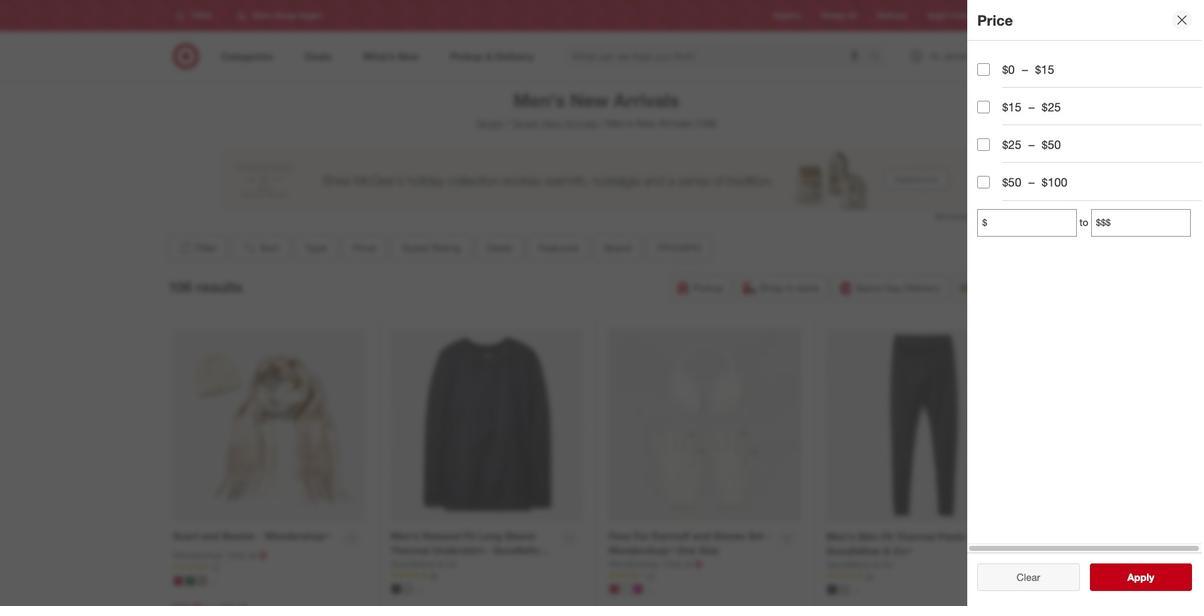 Task type: locate. For each thing, give the bounding box(es) containing it.
shop in store button
[[737, 274, 828, 302]]

0 horizontal spatial fit
[[463, 530, 475, 542]]

arrivals
[[614, 89, 680, 111], [565, 117, 598, 130], [659, 117, 692, 130]]

0 horizontal spatial only
[[228, 550, 246, 560]]

1 horizontal spatial /
[[600, 117, 604, 130]]

- down the long
[[486, 544, 490, 557]]

target circle link
[[927, 10, 969, 21]]

men's up target new arrivals link
[[513, 89, 565, 111]]

0 horizontal spatial wondershop only at ¬
[[173, 549, 267, 562]]

¬ down size
[[695, 558, 703, 570]]

men's left slim
[[827, 530, 855, 543]]

co down 'men's slim fit thermal pants - goodfellow & co™'
[[882, 559, 893, 570]]

0 horizontal spatial thermal
[[391, 544, 430, 557]]

1 horizontal spatial goodfellow & co link
[[827, 558, 893, 571]]

goodfellow & co link up 33
[[827, 558, 893, 571]]

goodfellow & co for goodfellow
[[827, 559, 893, 570]]

$25  –  $50 checkbox
[[977, 138, 990, 151]]

co down undershirt
[[446, 558, 457, 569]]

men's inside 'men's slim fit thermal pants - goodfellow & co™'
[[827, 530, 855, 543]]

0 vertical spatial thermal
[[896, 530, 935, 543]]

guest rating
[[402, 242, 460, 254]]

$0  –  $15 checkbox
[[977, 63, 990, 75]]

goodfellow down slim
[[827, 545, 881, 557]]

shop
[[760, 282, 783, 294]]

0 horizontal spatial wondershop
[[173, 550, 223, 560]]

$50 right the $50  –  $100 option
[[1003, 175, 1022, 189]]

new
[[570, 89, 609, 111], [542, 117, 562, 130], [636, 117, 656, 130]]

beanie
[[222, 530, 255, 542]]

0 vertical spatial wondershop™
[[265, 530, 330, 542]]

wondershop only at ¬ up 11
[[173, 549, 267, 562]]

0 horizontal spatial new
[[542, 117, 562, 130]]

1 horizontal spatial $25
[[1042, 100, 1061, 114]]

results
[[196, 278, 243, 295]]

shop in store
[[760, 282, 819, 294]]

$15 right $0
[[1035, 62, 1054, 76]]

1 horizontal spatial ¬
[[695, 558, 703, 570]]

$15 right the $15  –  $25 checkbox on the right of page
[[1003, 100, 1022, 114]]

goodfellow & co link for undershirt
[[391, 558, 457, 570]]

only
[[228, 550, 246, 560], [664, 558, 682, 569]]

and up size
[[693, 530, 711, 542]]

1 vertical spatial co™
[[400, 558, 420, 571]]

to
[[1080, 216, 1089, 229]]

0 vertical spatial $15
[[1035, 62, 1054, 76]]

and
[[201, 530, 219, 542], [693, 530, 711, 542]]

scarf
[[173, 530, 199, 542]]

1 horizontal spatial price
[[977, 11, 1013, 29]]

1 vertical spatial price
[[353, 242, 376, 254]]

price right type
[[353, 242, 376, 254]]

1 vertical spatial $50
[[1003, 175, 1022, 189]]

pickup button
[[670, 274, 732, 302]]

wondershop only at ¬
[[173, 549, 267, 562], [609, 558, 703, 570]]

2 and from the left
[[693, 530, 711, 542]]

slim
[[858, 530, 879, 543]]

& up 33 link on the bottom of page
[[884, 545, 890, 557]]

thermal
[[896, 530, 935, 543], [391, 544, 430, 557]]

wondershop™ inside faux fur earmuff and gloves set - wondershop™ one size
[[609, 544, 674, 557]]

- right pants
[[968, 530, 972, 543]]

filter
[[195, 242, 217, 254]]

set
[[748, 530, 764, 542]]

goodfellow down sleeve
[[493, 544, 548, 557]]

filter button
[[168, 234, 226, 262]]

ad
[[848, 11, 857, 20]]

sort button
[[231, 234, 290, 262]]

0 horizontal spatial wondershop™
[[265, 530, 330, 542]]

&
[[884, 545, 890, 557], [391, 558, 398, 571], [438, 558, 443, 569], [874, 559, 879, 570]]

35
[[430, 571, 438, 580]]

sleeve
[[505, 530, 536, 542]]

goodfellow & co up 33
[[827, 559, 893, 570]]

2 horizontal spatial target
[[927, 11, 948, 20]]

- inside faux fur earmuff and gloves set - wondershop™ one size
[[767, 530, 771, 542]]

target circle
[[927, 11, 969, 20]]

None text field
[[1091, 209, 1191, 236]]

- right the set
[[767, 530, 771, 542]]

wondershop only at ¬ up 31
[[609, 558, 703, 570]]

price
[[977, 11, 1013, 29], [353, 242, 376, 254]]

goodfellow up 33
[[827, 559, 871, 570]]

goodfellow
[[493, 544, 548, 557], [827, 545, 881, 557], [391, 558, 436, 569], [827, 559, 871, 570]]

wondershop™
[[265, 530, 330, 542], [609, 544, 674, 557]]

fit inside 'men's slim fit thermal pants - goodfellow & co™'
[[881, 530, 893, 543]]

$25
[[1042, 100, 1061, 114], [1003, 137, 1022, 152]]

price right circle
[[977, 11, 1013, 29]]

search button
[[864, 43, 894, 73]]

1 horizontal spatial wondershop™
[[609, 544, 674, 557]]

fur
[[634, 530, 649, 542]]

fit right slim
[[881, 530, 893, 543]]

men's left relaxed
[[391, 530, 419, 542]]

faux fur earmuff and gloves set - wondershop™ one size
[[609, 530, 771, 557]]

wondershop™ up 11 link
[[265, 530, 330, 542]]

at down "scarf and beanie - wondershop™" "link"
[[249, 550, 256, 560]]

1 horizontal spatial at
[[685, 558, 692, 569]]

men's
[[513, 89, 565, 111], [606, 117, 633, 130], [391, 530, 419, 542], [827, 530, 855, 543]]

0 horizontal spatial goodfellow & co link
[[391, 558, 457, 570]]

men's for relaxed
[[391, 530, 419, 542]]

& left 35
[[391, 558, 398, 571]]

wondershop only at ¬ for earmuff
[[609, 558, 703, 570]]

None text field
[[977, 209, 1077, 236]]

/ right target link on the left of the page
[[506, 117, 509, 130]]

co
[[446, 558, 457, 569], [882, 559, 893, 570]]

wondershop link up 31
[[609, 558, 662, 570]]

0 horizontal spatial co™
[[400, 558, 420, 571]]

1 horizontal spatial co
[[882, 559, 893, 570]]

guest rating button
[[391, 234, 471, 262]]

men's new arrivals target / target new arrivals / men's new arrivals (106)
[[476, 89, 717, 130]]

same day delivery
[[856, 282, 941, 294]]

long
[[478, 530, 502, 542]]

$50 up $100
[[1042, 137, 1061, 152]]

men's for new
[[513, 89, 565, 111]]

wondershop up 31
[[609, 558, 659, 569]]

1 horizontal spatial $50
[[1042, 137, 1061, 152]]

fit inside the men's relaxed fit long sleeve thermal undershirt - goodfellow & co™
[[463, 530, 475, 542]]

& inside the men's relaxed fit long sleeve thermal undershirt - goodfellow & co™
[[391, 558, 398, 571]]

0 horizontal spatial $25
[[1003, 137, 1022, 152]]

faux fur earmuff and gloves set - wondershop™ one size image
[[609, 329, 802, 522], [609, 329, 802, 522]]

men's relaxed fit long sleeve thermal undershirt - goodfellow & co™ link
[[391, 529, 554, 571]]

1 horizontal spatial fit
[[881, 530, 893, 543]]

wondershop up 11
[[173, 550, 223, 560]]

1 horizontal spatial wondershop
[[609, 558, 659, 569]]

1 horizontal spatial goodfellow & co
[[827, 559, 893, 570]]

1 vertical spatial thermal
[[391, 544, 430, 557]]

new right target link on the left of the page
[[542, 117, 562, 130]]

men's inside the men's relaxed fit long sleeve thermal undershirt - goodfellow & co™
[[391, 530, 419, 542]]

1 horizontal spatial and
[[693, 530, 711, 542]]

fit up undershirt
[[463, 530, 475, 542]]

¬ down "scarf and beanie - wondershop™" "link"
[[259, 549, 267, 562]]

wondershop link
[[173, 549, 226, 562], [609, 558, 662, 570]]

1 and from the left
[[201, 530, 219, 542]]

1 horizontal spatial wondershop only at ¬
[[609, 558, 703, 570]]

deals button
[[476, 234, 523, 262]]

co™ up 33 link on the bottom of page
[[893, 545, 912, 557]]

weekly ad link
[[822, 10, 857, 21]]

& inside 'men's slim fit thermal pants - goodfellow & co™'
[[884, 545, 890, 557]]

- right beanie
[[258, 530, 262, 542]]

wondershop™ down fur
[[609, 544, 674, 557]]

2 / from the left
[[600, 117, 604, 130]]

price inside button
[[353, 242, 376, 254]]

1 horizontal spatial only
[[664, 558, 682, 569]]

goodfellow & co link for goodfellow
[[827, 558, 893, 571]]

11
[[212, 562, 220, 572]]

goodfellow & co link up 35
[[391, 558, 457, 570]]

0 vertical spatial price
[[977, 11, 1013, 29]]

thermal left pants
[[896, 530, 935, 543]]

featured button
[[528, 234, 589, 262]]

-
[[258, 530, 262, 542], [767, 530, 771, 542], [968, 530, 972, 543], [486, 544, 490, 557]]

target
[[927, 11, 948, 20], [476, 117, 503, 130], [512, 117, 539, 130]]

only down beanie
[[228, 550, 246, 560]]

/
[[506, 117, 509, 130], [600, 117, 604, 130]]

1 vertical spatial $15
[[1003, 100, 1022, 114]]

0 vertical spatial co™
[[893, 545, 912, 557]]

men's relaxed fit long sleeve thermal undershirt - goodfellow & co™
[[391, 530, 548, 571]]

wondershop link up 11
[[173, 549, 226, 562]]

co™ inside the men's relaxed fit long sleeve thermal undershirt - goodfellow & co™
[[400, 558, 420, 571]]

2 horizontal spatial new
[[636, 117, 656, 130]]

gloves
[[713, 530, 745, 542]]

wondershop only at ¬ for beanie
[[173, 549, 267, 562]]

1 horizontal spatial wondershop link
[[609, 558, 662, 570]]

co™ left 35
[[400, 558, 420, 571]]

$50  –  $100
[[1003, 175, 1068, 189]]

at down one
[[685, 558, 692, 569]]

33 link
[[827, 571, 1020, 582]]

0 horizontal spatial target
[[476, 117, 503, 130]]

0 horizontal spatial ¬
[[259, 549, 267, 562]]

scarf and beanie - wondershop™ image
[[173, 329, 366, 522], [173, 329, 366, 522]]

only down one
[[664, 558, 682, 569]]

new up target new arrivals link
[[570, 89, 609, 111]]

1 horizontal spatial $15
[[1035, 62, 1054, 76]]

1 vertical spatial wondershop™
[[609, 544, 674, 557]]

1 horizontal spatial thermal
[[896, 530, 935, 543]]

$50
[[1042, 137, 1061, 152], [1003, 175, 1022, 189]]

none text field inside price dialog
[[1091, 209, 1191, 236]]

wondershop for scarf
[[173, 550, 223, 560]]

one
[[677, 544, 696, 557]]

$25 right $25  –  $50 'option' at the right of the page
[[1003, 137, 1022, 152]]

1 horizontal spatial co™
[[893, 545, 912, 557]]

only for beanie
[[228, 550, 246, 560]]

relaxed
[[422, 530, 461, 542]]

earmuff
[[652, 530, 690, 542]]

0 horizontal spatial co
[[446, 558, 457, 569]]

$0
[[1003, 62, 1015, 76]]

0 horizontal spatial at
[[249, 550, 256, 560]]

0 horizontal spatial goodfellow & co
[[391, 558, 457, 569]]

$15
[[1035, 62, 1054, 76], [1003, 100, 1022, 114]]

goodfellow & co up 35
[[391, 558, 457, 569]]

¬
[[259, 549, 267, 562], [695, 558, 703, 570]]

men's relaxed fit long sleeve thermal undershirt - goodfellow & co™ image
[[391, 329, 584, 522], [391, 329, 584, 522]]

thermal down relaxed
[[391, 544, 430, 557]]

fit for thermal
[[881, 530, 893, 543]]

0 horizontal spatial wondershop link
[[173, 549, 226, 562]]

and right scarf
[[201, 530, 219, 542]]

/ right target new arrivals link
[[600, 117, 604, 130]]

0 horizontal spatial and
[[201, 530, 219, 542]]

0 horizontal spatial /
[[506, 117, 509, 130]]

men's slim fit thermal pants - goodfellow & co™ image
[[827, 329, 1020, 523], [827, 329, 1020, 523]]

new left (106)
[[636, 117, 656, 130]]

0 horizontal spatial price
[[353, 242, 376, 254]]

$25 up $25  –  $50
[[1042, 100, 1061, 114]]

fit
[[463, 530, 475, 542], [881, 530, 893, 543]]



Task type: vqa. For each thing, say whether or not it's contained in the screenshot.
Type button
yes



Task type: describe. For each thing, give the bounding box(es) containing it.
& down undershirt
[[438, 558, 443, 569]]

men's slim fit thermal pants - goodfellow & co™
[[827, 530, 972, 557]]

price inside dialog
[[977, 11, 1013, 29]]

$50  –  $100 checkbox
[[977, 176, 990, 188]]

$0  –  $15
[[1003, 62, 1054, 76]]

men's for slim
[[827, 530, 855, 543]]

goodfellow & co for undershirt
[[391, 558, 457, 569]]

apply button
[[1090, 564, 1192, 591]]

guest
[[402, 242, 429, 254]]

fit for long
[[463, 530, 475, 542]]

0 horizontal spatial $15
[[1003, 100, 1022, 114]]

search
[[864, 51, 894, 64]]

106 results
[[168, 278, 243, 295]]

1 horizontal spatial target
[[512, 117, 539, 130]]

circle
[[950, 11, 969, 20]]

0 horizontal spatial $50
[[1003, 175, 1022, 189]]

goodfellow up 35
[[391, 558, 436, 569]]

and inside faux fur earmuff and gloves set - wondershop™ one size
[[693, 530, 711, 542]]

clear button
[[977, 564, 1080, 591]]

only for earmuff
[[664, 558, 682, 569]]

What can we help you find? suggestions appear below search field
[[565, 43, 872, 70]]

pants
[[938, 530, 965, 543]]

1 vertical spatial $25
[[1003, 137, 1022, 152]]

same
[[856, 282, 882, 294]]

& down slim
[[874, 559, 879, 570]]

men's up the advertisement region
[[606, 117, 633, 130]]

day
[[884, 282, 902, 294]]

1 horizontal spatial new
[[570, 89, 609, 111]]

$15  –  $25
[[1003, 100, 1061, 114]]

0 vertical spatial $50
[[1042, 137, 1061, 152]]

store
[[797, 282, 819, 294]]

fpo/apo button
[[647, 234, 712, 262]]

find stores link
[[989, 10, 1027, 21]]

¬ for and
[[695, 558, 703, 570]]

faux
[[609, 530, 631, 542]]

target new arrivals link
[[512, 117, 598, 130]]

scarf and beanie - wondershop™ link
[[173, 529, 330, 543]]

stores
[[1006, 11, 1027, 20]]

type button
[[295, 234, 337, 262]]

faux fur earmuff and gloves set - wondershop™ one size link
[[609, 529, 772, 558]]

- inside 'men's slim fit thermal pants - goodfellow & co™'
[[968, 530, 972, 543]]

31 link
[[609, 570, 802, 581]]

apply
[[1128, 571, 1155, 584]]

find stores
[[989, 11, 1027, 20]]

clear
[[1017, 571, 1040, 584]]

and inside "link"
[[201, 530, 219, 542]]

wondershop link for fur
[[609, 558, 662, 570]]

¬ for -
[[259, 549, 267, 562]]

in
[[786, 282, 794, 294]]

sponsored
[[935, 212, 972, 221]]

redcard
[[877, 11, 907, 20]]

co for undershirt
[[446, 558, 457, 569]]

$100
[[1042, 175, 1068, 189]]

33
[[865, 571, 874, 581]]

at for beanie
[[249, 550, 256, 560]]

same day delivery button
[[833, 274, 949, 302]]

rating
[[432, 242, 460, 254]]

co for goodfellow
[[882, 559, 893, 570]]

co™ inside 'men's slim fit thermal pants - goodfellow & co™'
[[893, 545, 912, 557]]

wondershop for faux
[[609, 558, 659, 569]]

11 link
[[173, 562, 366, 573]]

brand
[[604, 242, 631, 254]]

delivery
[[905, 282, 941, 294]]

thermal inside 'men's slim fit thermal pants - goodfellow & co™'
[[896, 530, 935, 543]]

31
[[647, 571, 656, 580]]

undershirt
[[433, 544, 484, 557]]

brand button
[[594, 234, 642, 262]]

advertisement region
[[221, 148, 972, 211]]

106
[[168, 278, 192, 295]]

price dialog
[[967, 0, 1202, 606]]

registry
[[774, 11, 802, 20]]

weekly ad
[[822, 11, 857, 20]]

35 link
[[391, 570, 584, 581]]

scarf and beanie - wondershop™
[[173, 530, 330, 542]]

type
[[305, 242, 326, 254]]

men's slim fit thermal pants - goodfellow & co™ link
[[827, 530, 991, 558]]

price button
[[342, 234, 386, 262]]

$15  –  $25 checkbox
[[977, 101, 990, 113]]

sort
[[260, 242, 279, 254]]

weekly
[[822, 11, 846, 20]]

goodfellow inside the men's relaxed fit long sleeve thermal undershirt - goodfellow & co™
[[493, 544, 548, 557]]

find
[[989, 11, 1004, 20]]

pickup
[[693, 282, 723, 294]]

wondershop™ inside "link"
[[265, 530, 330, 542]]

registry link
[[774, 10, 802, 21]]

1 / from the left
[[506, 117, 509, 130]]

goodfellow inside 'men's slim fit thermal pants - goodfellow & co™'
[[827, 545, 881, 557]]

none text field inside price dialog
[[977, 209, 1077, 236]]

redcard link
[[877, 10, 907, 21]]

fpo/apo
[[658, 242, 701, 254]]

size
[[699, 544, 719, 557]]

0 vertical spatial $25
[[1042, 100, 1061, 114]]

target link
[[476, 117, 503, 130]]

at for earmuff
[[685, 558, 692, 569]]

- inside the men's relaxed fit long sleeve thermal undershirt - goodfellow & co™
[[486, 544, 490, 557]]

$25  –  $50
[[1003, 137, 1061, 152]]

- inside "scarf and beanie - wondershop™" "link"
[[258, 530, 262, 542]]

deals
[[487, 242, 512, 254]]

wondershop link for and
[[173, 549, 226, 562]]

(106)
[[695, 117, 717, 130]]

featured
[[538, 242, 578, 254]]

thermal inside the men's relaxed fit long sleeve thermal undershirt - goodfellow & co™
[[391, 544, 430, 557]]



